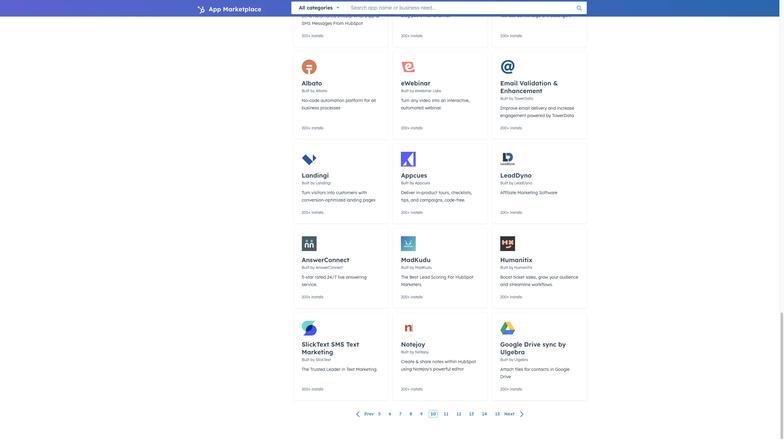 Task type: describe. For each thing, give the bounding box(es) containing it.
notes
[[433, 360, 444, 365]]

sms inside slicktext sms text marketing built by slicktext
[[331, 341, 344, 349]]

pagination navigation
[[294, 411, 587, 419]]

+ down tschüss
[[507, 34, 509, 38]]

tschüss aufwendige cti lösungen!
[[500, 13, 571, 18]]

5 button
[[376, 411, 383, 419]]

0 vertical spatial albato
[[302, 79, 322, 87]]

using
[[401, 367, 412, 372]]

the for madkudu
[[401, 275, 408, 280]]

+ for madkudu
[[408, 295, 410, 300]]

and inside "improve email delivery and increase engagement powered by towerdata"
[[548, 106, 556, 111]]

rated
[[315, 275, 326, 280]]

next
[[504, 412, 515, 417]]

200 for humanitix
[[500, 295, 507, 300]]

code-
[[445, 198, 456, 203]]

with
[[358, 190, 367, 196]]

+ for email
[[507, 126, 509, 131]]

installs for notejoy
[[411, 388, 423, 392]]

8 button
[[408, 411, 414, 419]]

built by hej software ug (haftungsbeschränkt)
[[500, 0, 544, 8]]

categories
[[307, 5, 333, 11]]

1 vertical spatial notejoy
[[415, 350, 429, 355]]

the for marketing
[[302, 367, 309, 373]]

1 vertical spatial madkudu
[[415, 266, 432, 270]]

1 vertical spatial landingi
[[316, 181, 331, 186]]

infobip for automated
[[337, 13, 352, 19]]

13
[[469, 412, 474, 417]]

marketplace
[[223, 5, 261, 13]]

built inside madkudu built by madkudu
[[401, 266, 409, 270]]

within
[[445, 360, 457, 365]]

1 vertical spatial appcues
[[415, 181, 430, 186]]

200 for google
[[500, 388, 507, 392]]

posts
[[411, 13, 422, 18]]

5
[[378, 412, 381, 417]]

by right all
[[311, 4, 315, 9]]

app
[[209, 5, 221, 13]]

200 + installs down posts
[[401, 34, 423, 38]]

product
[[422, 190, 438, 196]]

marketing inside slicktext sms text marketing built by slicktext
[[302, 349, 333, 356]]

affiliate
[[500, 190, 516, 196]]

built inside answerconnect built by answerconnect
[[302, 266, 310, 270]]

built inside albato built by albato
[[302, 89, 310, 93]]

customers
[[336, 190, 357, 196]]

hej
[[515, 0, 520, 1]]

+ down send
[[308, 34, 311, 38]]

200 for madkudu
[[401, 295, 408, 300]]

1 vertical spatial text
[[347, 367, 355, 373]]

200 for leaddyno
[[500, 211, 507, 215]]

an
[[441, 98, 446, 103]]

in inside the attach files for contacts in google drive
[[550, 367, 554, 373]]

share
[[420, 360, 431, 365]]

lösungen!
[[550, 13, 571, 18]]

1 in from the left
[[342, 367, 345, 373]]

15
[[495, 412, 500, 417]]

slicktext sms text marketing built by slicktext
[[302, 341, 359, 363]]

0 vertical spatial landingi
[[302, 172, 329, 179]]

google inside the attach files for contacts in google drive
[[555, 367, 570, 373]]

answerconnect inside answerconnect built by answerconnect
[[316, 266, 343, 270]]

200 + installs for ewebinar
[[401, 126, 423, 131]]

by inside madkudu built by madkudu
[[410, 266, 414, 270]]

aufwendige
[[517, 13, 541, 18]]

collaborate, structure, & publish your blog posts multichannel.
[[401, 6, 476, 18]]

leader
[[326, 367, 341, 373]]

files
[[515, 367, 523, 373]]

installs for slicktext
[[312, 388, 323, 392]]

0 vertical spatial appcues
[[401, 172, 427, 179]]

contacts
[[531, 367, 549, 373]]

installs for madkudu
[[411, 295, 423, 300]]

pages
[[363, 198, 376, 203]]

sms inside send automated infobip whatsapp & sms messages from hubspot
[[302, 21, 311, 26]]

the best lead scoring for hubspot marketers
[[401, 275, 474, 288]]

optimized
[[325, 198, 346, 203]]

in-
[[416, 190, 422, 196]]

drive inside the attach files for contacts in google drive
[[500, 375, 511, 380]]

your for grow
[[550, 275, 559, 280]]

9
[[420, 412, 423, 417]]

by inside answerconnect built by answerconnect
[[311, 266, 315, 270]]

albato built by albato
[[302, 79, 327, 93]]

installs for email
[[510, 126, 522, 131]]

service.
[[302, 282, 317, 288]]

200 for albato
[[302, 126, 308, 131]]

+ for slicktext
[[308, 388, 311, 392]]

& inside email validation & enhancement built by towerdata
[[553, 79, 558, 87]]

6 button
[[387, 411, 394, 419]]

200 + installs for albato
[[302, 126, 323, 131]]

1 vertical spatial software
[[539, 190, 558, 196]]

boost
[[500, 275, 512, 280]]

collaborate,
[[401, 6, 426, 11]]

1 horizontal spatial marketing
[[518, 190, 538, 196]]

built inside landingi built by landingi
[[302, 181, 310, 186]]

200 + installs for answerconnect
[[302, 295, 323, 300]]

1 vertical spatial ulgebra
[[515, 358, 528, 363]]

prev button
[[353, 411, 376, 419]]

labs
[[433, 89, 441, 93]]

hubspot for madkudu
[[456, 275, 474, 280]]

answering
[[346, 275, 367, 280]]

live
[[338, 275, 345, 280]]

13 button
[[467, 411, 476, 419]]

marketing.
[[356, 367, 378, 373]]

the trusted leader in text marketing.
[[302, 367, 378, 373]]

200 for appcues
[[401, 211, 408, 215]]

1 vertical spatial leaddyno
[[515, 181, 532, 186]]

all
[[299, 5, 305, 11]]

improve email delivery and increase engagement powered by towerdata
[[500, 106, 574, 119]]

free.
[[456, 198, 465, 203]]

delivery
[[531, 106, 547, 111]]

business
[[302, 105, 319, 111]]

improve
[[500, 106, 518, 111]]

automated
[[313, 13, 336, 19]]

deliver
[[401, 190, 415, 196]]

0 vertical spatial madkudu
[[401, 256, 431, 264]]

200 for answerconnect
[[302, 295, 308, 300]]

create & share notes within hubspot using notejoy's powerful editor
[[401, 360, 476, 372]]

all categories
[[299, 5, 333, 11]]

8
[[410, 412, 412, 417]]

200 + installs for leaddyno
[[500, 211, 522, 215]]

for inside no-code automation platform for all business processes
[[364, 98, 370, 103]]

built inside built by hej software ug (haftungsbeschränkt)
[[500, 0, 508, 1]]

1 vertical spatial slicktext
[[316, 358, 331, 363]]

landingi built by landingi
[[302, 172, 331, 186]]

send automated infobip whatsapp & sms messages from hubspot
[[302, 13, 379, 26]]

by inside landingi built by landingi
[[311, 181, 315, 186]]

by inside built by hej software ug (haftungsbeschränkt)
[[509, 0, 513, 1]]

answerconnect built by answerconnect
[[302, 256, 349, 270]]

checklists,
[[451, 190, 472, 196]]

installs for appcues
[[411, 211, 423, 215]]

humanitix inside humanitix built by humanitix
[[515, 266, 533, 270]]

editor
[[452, 367, 464, 372]]

installs for landingi
[[312, 211, 323, 215]]

12 button
[[454, 411, 463, 419]]

blog
[[401, 13, 410, 18]]

email
[[519, 106, 530, 111]]

powered
[[527, 113, 545, 119]]

google inside google drive sync by ulgebra built by ulgebra
[[500, 341, 522, 349]]

Search app name or business need... search field
[[348, 2, 587, 14]]

200 + installs for humanitix
[[500, 295, 522, 300]]

by up attach
[[509, 358, 513, 363]]

installs for leaddyno
[[510, 211, 522, 215]]

7 button
[[397, 411, 404, 419]]

by inside leaddyno built by leaddyno
[[509, 181, 513, 186]]

trusted
[[310, 367, 325, 373]]

software inside built by hej software ug (haftungsbeschränkt)
[[521, 0, 537, 1]]

+ for humanitix
[[507, 295, 509, 300]]

prev
[[364, 412, 374, 417]]

ewebinar built by ewebinar labs
[[401, 79, 441, 93]]

0 vertical spatial ulgebra
[[500, 349, 525, 356]]

turn for ewebinar
[[401, 98, 410, 103]]

boost ticket sales, grow your audience and streamline workflows.
[[500, 275, 578, 288]]

interactive,
[[447, 98, 470, 103]]

processes
[[320, 105, 341, 111]]

0 vertical spatial humanitix
[[500, 256, 533, 264]]

1 vertical spatial ewebinar
[[415, 89, 432, 93]]

15 button
[[493, 411, 502, 419]]

workflows.
[[532, 282, 553, 288]]

drive inside google drive sync by ulgebra built by ulgebra
[[524, 341, 541, 349]]

conversion-
[[302, 198, 325, 203]]



Task type: vqa. For each thing, say whether or not it's contained in the screenshot.
business
yes



Task type: locate. For each thing, give the bounding box(es) containing it.
1 vertical spatial humanitix
[[515, 266, 533, 270]]

built inside slicktext sms text marketing built by slicktext
[[302, 358, 310, 363]]

& right the whatsapp
[[376, 13, 379, 19]]

by up create at right bottom
[[410, 350, 414, 355]]

installs down "automated"
[[411, 126, 423, 131]]

0 horizontal spatial sms
[[302, 21, 311, 26]]

messages
[[312, 21, 332, 26]]

scoring
[[431, 275, 447, 280]]

by inside notejoy built by notejoy
[[410, 350, 414, 355]]

1 horizontal spatial infobip
[[337, 13, 352, 19]]

1 vertical spatial drive
[[500, 375, 511, 380]]

1 vertical spatial albato
[[316, 89, 327, 93]]

all categories button
[[291, 2, 347, 14]]

1 horizontal spatial in
[[550, 367, 554, 373]]

for right files at the bottom right
[[524, 367, 530, 373]]

for left all
[[364, 98, 370, 103]]

your inside boost ticket sales, grow your audience and streamline workflows.
[[550, 275, 559, 280]]

your inside collaborate, structure, & publish your blog posts multichannel.
[[467, 6, 476, 11]]

sync
[[543, 341, 557, 349]]

code
[[310, 98, 319, 103]]

your
[[467, 6, 476, 11], [550, 275, 559, 280]]

installs down service. at the bottom
[[312, 295, 323, 300]]

email validation & enhancement built by towerdata
[[500, 79, 558, 101]]

the left best
[[401, 275, 408, 280]]

+ down affiliate
[[507, 211, 509, 215]]

by up any
[[410, 89, 414, 93]]

& inside collaborate, structure, & publish your blog posts multichannel.
[[447, 6, 450, 11]]

built inside humanitix built by humanitix
[[500, 266, 508, 270]]

9 button
[[418, 411, 425, 419]]

tips,
[[401, 198, 410, 203]]

0 vertical spatial answerconnect
[[302, 256, 349, 264]]

and down in-
[[411, 198, 419, 203]]

& inside the "create & share notes within hubspot using notejoy's powerful editor"
[[416, 360, 419, 365]]

enhancement
[[500, 87, 543, 95]]

by up affiliate
[[509, 181, 513, 186]]

200 + installs down attach
[[500, 388, 522, 392]]

200 + installs down marketers
[[401, 295, 423, 300]]

+ down business
[[308, 126, 311, 131]]

built inside email validation & enhancement built by towerdata
[[500, 96, 508, 101]]

200 for ewebinar
[[401, 126, 408, 131]]

1 vertical spatial hubspot
[[456, 275, 474, 280]]

1 horizontal spatial and
[[500, 282, 508, 288]]

for
[[364, 98, 370, 103], [524, 367, 530, 373]]

your right publish
[[467, 6, 476, 11]]

1 vertical spatial your
[[550, 275, 559, 280]]

installs down affiliate
[[510, 211, 522, 215]]

by up "visitors"
[[311, 181, 315, 186]]

by inside humanitix built by humanitix
[[509, 266, 513, 270]]

text left marketing.
[[347, 367, 355, 373]]

leaddyno built by leaddyno
[[500, 172, 532, 186]]

200 + installs down "automated"
[[401, 126, 423, 131]]

1 vertical spatial and
[[411, 198, 419, 203]]

0 vertical spatial for
[[364, 98, 370, 103]]

by inside "improve email delivery and increase engagement powered by towerdata"
[[546, 113, 551, 119]]

marketing down leaddyno built by leaddyno
[[518, 190, 538, 196]]

notejoy up create at right bottom
[[401, 341, 425, 349]]

sms up the trusted leader in text marketing. on the left bottom of the page
[[331, 341, 344, 349]]

towerdata down enhancement
[[515, 96, 533, 101]]

11
[[444, 412, 449, 417]]

2 vertical spatial and
[[500, 282, 508, 288]]

platform
[[346, 98, 363, 103]]

built inside ewebinar built by ewebinar labs
[[401, 89, 409, 93]]

the left trusted
[[302, 367, 309, 373]]

0 vertical spatial hubspot
[[345, 21, 363, 26]]

2 vertical spatial hubspot
[[458, 360, 476, 365]]

+ for albato
[[308, 126, 311, 131]]

by inside slicktext sms text marketing built by slicktext
[[311, 358, 315, 363]]

into inside turn visitors into customers with conversion-optimized landing pages
[[327, 190, 335, 196]]

hubspot
[[345, 21, 363, 26], [456, 275, 474, 280], [458, 360, 476, 365]]

built
[[500, 0, 508, 1], [302, 4, 310, 9], [302, 89, 310, 93], [401, 89, 409, 93], [500, 96, 508, 101], [302, 181, 310, 186], [401, 181, 409, 186], [500, 181, 508, 186], [302, 266, 310, 270], [401, 266, 409, 270], [500, 266, 508, 270], [401, 350, 409, 355], [302, 358, 310, 363], [500, 358, 508, 363]]

ewebinar up video
[[415, 89, 432, 93]]

turn any video into an interactive, automated webinar.
[[401, 98, 470, 111]]

+ down marketers
[[408, 295, 410, 300]]

200 + installs down tschüss
[[500, 34, 522, 38]]

and down boost
[[500, 282, 508, 288]]

by inside appcues built by appcues
[[410, 181, 414, 186]]

ticket
[[513, 275, 525, 280]]

and inside deliver in-product tours, checklists, tips, and campaigns, code-free.
[[411, 198, 419, 203]]

0 vertical spatial infobip
[[316, 4, 329, 9]]

0 horizontal spatial turn
[[302, 190, 310, 196]]

200 + installs for notejoy
[[401, 388, 423, 392]]

0 vertical spatial leaddyno
[[500, 172, 532, 179]]

+ down service. at the bottom
[[308, 295, 311, 300]]

installs down files at the bottom right
[[510, 388, 522, 392]]

+ down trusted
[[308, 388, 311, 392]]

0 vertical spatial and
[[548, 106, 556, 111]]

200 + installs for appcues
[[401, 211, 423, 215]]

ulgebra up files at the bottom right
[[515, 358, 528, 363]]

drive down attach
[[500, 375, 511, 380]]

for
[[448, 275, 454, 280]]

+ for ewebinar
[[408, 126, 410, 131]]

200 + installs for google
[[500, 388, 522, 392]]

by up best
[[410, 266, 414, 270]]

200 + installs down affiliate
[[500, 211, 522, 215]]

200 + installs down conversion-
[[302, 211, 323, 215]]

installs down engagement
[[510, 126, 522, 131]]

5-star rated 24/7 live answering service.
[[302, 275, 367, 288]]

madkudu built by madkudu
[[401, 256, 432, 270]]

+ for notejoy
[[408, 388, 410, 392]]

7
[[399, 412, 402, 417]]

+ for leaddyno
[[507, 211, 509, 215]]

0 horizontal spatial marketing
[[302, 349, 333, 356]]

0 vertical spatial into
[[432, 98, 440, 103]]

campaigns,
[[420, 198, 444, 203]]

in right contacts
[[550, 367, 554, 373]]

leaddyno up affiliate
[[500, 172, 532, 179]]

1 vertical spatial infobip
[[337, 13, 352, 19]]

the inside the best lead scoring for hubspot marketers
[[401, 275, 408, 280]]

installs down tschüss
[[510, 34, 522, 38]]

infobip up 'automated'
[[316, 4, 329, 9]]

0 horizontal spatial and
[[411, 198, 419, 203]]

+ down engagement
[[507, 126, 509, 131]]

by inside email validation & enhancement built by towerdata
[[509, 96, 513, 101]]

sales,
[[526, 275, 537, 280]]

0 horizontal spatial drive
[[500, 375, 511, 380]]

installs for ewebinar
[[411, 126, 423, 131]]

and right delivery
[[548, 106, 556, 111]]

by
[[509, 0, 513, 1], [311, 4, 315, 9], [311, 89, 315, 93], [410, 89, 414, 93], [509, 96, 513, 101], [546, 113, 551, 119], [311, 181, 315, 186], [410, 181, 414, 186], [509, 181, 513, 186], [311, 266, 315, 270], [410, 266, 414, 270], [509, 266, 513, 270], [558, 341, 566, 349], [410, 350, 414, 355], [311, 358, 315, 363], [509, 358, 513, 363]]

automated
[[401, 105, 424, 111]]

+ down boost
[[507, 295, 509, 300]]

+
[[308, 34, 311, 38], [408, 34, 410, 38], [507, 34, 509, 38], [308, 126, 311, 131], [408, 126, 410, 131], [507, 126, 509, 131], [308, 211, 311, 215], [408, 211, 410, 215], [507, 211, 509, 215], [308, 295, 311, 300], [408, 295, 410, 300], [507, 295, 509, 300], [308, 388, 311, 392], [408, 388, 410, 392], [507, 388, 509, 392]]

+ down the blog at the right top of the page
[[408, 34, 410, 38]]

0 vertical spatial software
[[521, 0, 537, 1]]

1 horizontal spatial towerdata
[[552, 113, 574, 119]]

towerdata inside email validation & enhancement built by towerdata
[[515, 96, 533, 101]]

validation
[[520, 79, 551, 87]]

1 horizontal spatial for
[[524, 367, 530, 373]]

1 vertical spatial sms
[[331, 341, 344, 349]]

installs for humanitix
[[510, 295, 522, 300]]

hubspot inside the best lead scoring for hubspot marketers
[[456, 275, 474, 280]]

1 vertical spatial answerconnect
[[316, 266, 343, 270]]

attach files for contacts in google drive
[[500, 367, 570, 380]]

1 vertical spatial for
[[524, 367, 530, 373]]

+ for landingi
[[308, 211, 311, 215]]

and for humanitix
[[500, 282, 508, 288]]

0 vertical spatial google
[[500, 341, 522, 349]]

200 + installs down messages
[[302, 34, 323, 38]]

marketing up trusted
[[302, 349, 333, 356]]

ulgebra up attach
[[500, 349, 525, 356]]

turn inside turn visitors into customers with conversion-optimized landing pages
[[302, 190, 310, 196]]

from
[[333, 21, 344, 26]]

0 horizontal spatial the
[[302, 367, 309, 373]]

1 horizontal spatial drive
[[524, 341, 541, 349]]

installs down streamline on the bottom right of page
[[510, 295, 522, 300]]

1 horizontal spatial software
[[539, 190, 558, 196]]

& left share
[[416, 360, 419, 365]]

send
[[302, 13, 312, 19]]

next button
[[502, 411, 528, 419]]

into inside turn any video into an interactive, automated webinar.
[[432, 98, 440, 103]]

1 vertical spatial turn
[[302, 190, 310, 196]]

200 + installs for madkudu
[[401, 295, 423, 300]]

tours,
[[439, 190, 450, 196]]

0 vertical spatial text
[[346, 341, 359, 349]]

by up improve
[[509, 96, 513, 101]]

into up optimized
[[327, 190, 335, 196]]

by inside albato built by albato
[[311, 89, 315, 93]]

audience
[[560, 275, 578, 280]]

200 for notejoy
[[401, 388, 408, 392]]

200 + installs for email
[[500, 126, 522, 131]]

drive left the sync
[[524, 341, 541, 349]]

any
[[411, 98, 418, 103]]

0 vertical spatial slicktext
[[302, 341, 329, 349]]

installs down the campaigns,
[[411, 211, 423, 215]]

6
[[389, 412, 391, 417]]

no-code automation platform for all business processes
[[302, 98, 376, 111]]

installs down business
[[312, 126, 323, 131]]

0 horizontal spatial into
[[327, 190, 335, 196]]

0 vertical spatial turn
[[401, 98, 410, 103]]

towerdata inside "improve email delivery and increase engagement powered by towerdata"
[[552, 113, 574, 119]]

0 horizontal spatial infobip
[[316, 4, 329, 9]]

deliver in-product tours, checklists, tips, and campaigns, code-free.
[[401, 190, 472, 203]]

appcues
[[401, 172, 427, 179], [415, 181, 430, 186]]

200 + installs down trusted
[[302, 388, 323, 392]]

for inside the attach files for contacts in google drive
[[524, 367, 530, 373]]

infobip
[[316, 4, 329, 9], [337, 13, 352, 19]]

200 + installs down streamline on the bottom right of page
[[500, 295, 522, 300]]

and inside boost ticket sales, grow your audience and streamline workflows.
[[500, 282, 508, 288]]

200 + installs
[[302, 34, 323, 38], [401, 34, 423, 38], [500, 34, 522, 38], [302, 126, 323, 131], [401, 126, 423, 131], [500, 126, 522, 131], [302, 211, 323, 215], [401, 211, 423, 215], [500, 211, 522, 215], [302, 295, 323, 300], [401, 295, 423, 300], [500, 295, 522, 300], [302, 388, 323, 392], [401, 388, 423, 392], [500, 388, 522, 392]]

+ down the using
[[408, 388, 410, 392]]

google drive sync by ulgebra built by ulgebra
[[500, 341, 566, 363]]

2 horizontal spatial and
[[548, 106, 556, 111]]

200 + installs down the using
[[401, 388, 423, 392]]

1 horizontal spatial turn
[[401, 98, 410, 103]]

0 horizontal spatial your
[[467, 6, 476, 11]]

answerconnect up 24/7
[[316, 266, 343, 270]]

+ for appcues
[[408, 211, 410, 215]]

200 + installs for landingi
[[302, 211, 323, 215]]

0 vertical spatial the
[[401, 275, 408, 280]]

installs down marketers
[[411, 295, 423, 300]]

200 for slicktext
[[302, 388, 308, 392]]

structure,
[[427, 6, 446, 11]]

installs for albato
[[312, 126, 323, 131]]

best
[[410, 275, 419, 280]]

text up the trusted leader in text marketing. on the left bottom of the page
[[346, 341, 359, 349]]

by up trusted
[[311, 358, 315, 363]]

create
[[401, 360, 415, 365]]

and
[[548, 106, 556, 111], [411, 198, 419, 203], [500, 282, 508, 288]]

hubspot inside the "create & share notes within hubspot using notejoy's powerful editor"
[[458, 360, 476, 365]]

into left an
[[432, 98, 440, 103]]

built inside leaddyno built by leaddyno
[[500, 181, 508, 186]]

cti
[[542, 13, 549, 18]]

1 vertical spatial the
[[302, 367, 309, 373]]

+ for google
[[507, 388, 509, 392]]

slicktext
[[302, 341, 329, 349], [316, 358, 331, 363]]

200 for email
[[500, 126, 507, 131]]

your for publish
[[467, 6, 476, 11]]

installs down notejoy's
[[411, 388, 423, 392]]

by up code
[[311, 89, 315, 93]]

200 for landingi
[[302, 211, 308, 215]]

google right contacts
[[555, 367, 570, 373]]

by right the sync
[[558, 341, 566, 349]]

no-
[[302, 98, 310, 103]]

& right validation
[[553, 79, 558, 87]]

10 button
[[429, 411, 438, 419]]

2 in from the left
[[550, 367, 554, 373]]

1 horizontal spatial google
[[555, 367, 570, 373]]

& left publish
[[447, 6, 450, 11]]

200 + installs down engagement
[[500, 126, 522, 131]]

by up boost
[[509, 266, 513, 270]]

0 horizontal spatial towerdata
[[515, 96, 533, 101]]

by down delivery
[[546, 113, 551, 119]]

by up star
[[311, 266, 315, 270]]

madkudu up lead
[[415, 266, 432, 270]]

1 vertical spatial marketing
[[302, 349, 333, 356]]

hubspot down the whatsapp
[[345, 21, 363, 26]]

albato
[[302, 79, 322, 87], [316, 89, 327, 93]]

increase
[[557, 106, 574, 111]]

built inside appcues built by appcues
[[401, 181, 409, 186]]

automation
[[321, 98, 344, 103]]

built inside notejoy built by notejoy
[[401, 350, 409, 355]]

0 vertical spatial sms
[[302, 21, 311, 26]]

0 vertical spatial your
[[467, 6, 476, 11]]

turn for landingi
[[302, 190, 310, 196]]

by inside ewebinar built by ewebinar labs
[[410, 89, 414, 93]]

200 + installs down tips,
[[401, 211, 423, 215]]

0 vertical spatial ewebinar
[[401, 79, 431, 87]]

1 horizontal spatial your
[[550, 275, 559, 280]]

installs down posts
[[411, 34, 423, 38]]

software
[[521, 0, 537, 1], [539, 190, 558, 196]]

+ down conversion-
[[308, 211, 311, 215]]

0 horizontal spatial google
[[500, 341, 522, 349]]

built inside google drive sync by ulgebra built by ulgebra
[[500, 358, 508, 363]]

app marketplace
[[209, 5, 261, 13]]

+ down attach
[[507, 388, 509, 392]]

landing
[[347, 198, 362, 203]]

(haftungsbeschränkt)
[[500, 4, 538, 8]]

built by infobip
[[302, 4, 329, 9]]

leaddyno up the affiliate marketing software
[[515, 181, 532, 186]]

200 + installs for slicktext
[[302, 388, 323, 392]]

installs down conversion-
[[312, 211, 323, 215]]

text inside slicktext sms text marketing built by slicktext
[[346, 341, 359, 349]]

humanitix built by humanitix
[[500, 256, 533, 270]]

200 + installs down service. at the bottom
[[302, 295, 323, 300]]

+ down tips,
[[408, 211, 410, 215]]

installs for google
[[510, 388, 522, 392]]

1 horizontal spatial sms
[[331, 341, 344, 349]]

towerdata down increase at the top right of the page
[[552, 113, 574, 119]]

sms down send
[[302, 21, 311, 26]]

ewebinar up any
[[401, 79, 431, 87]]

by left the hej
[[509, 0, 513, 1]]

12
[[457, 412, 461, 417]]

your right grow
[[550, 275, 559, 280]]

lead
[[420, 275, 430, 280]]

0 horizontal spatial software
[[521, 0, 537, 1]]

text
[[346, 341, 359, 349], [347, 367, 355, 373]]

0 vertical spatial marketing
[[518, 190, 538, 196]]

hubspot right for
[[456, 275, 474, 280]]

1 vertical spatial towerdata
[[552, 113, 574, 119]]

0 vertical spatial towerdata
[[515, 96, 533, 101]]

1 vertical spatial into
[[327, 190, 335, 196]]

ewebinar
[[401, 79, 431, 87], [415, 89, 432, 93]]

by up deliver
[[410, 181, 414, 186]]

1 horizontal spatial the
[[401, 275, 408, 280]]

0 vertical spatial drive
[[524, 341, 541, 349]]

turn inside turn any video into an interactive, automated webinar.
[[401, 98, 410, 103]]

turn visitors into customers with conversion-optimized landing pages
[[302, 190, 376, 203]]

google up attach
[[500, 341, 522, 349]]

installs down messages
[[312, 34, 323, 38]]

0 horizontal spatial in
[[342, 367, 345, 373]]

installs for answerconnect
[[312, 295, 323, 300]]

all
[[371, 98, 376, 103]]

+ for answerconnect
[[308, 295, 311, 300]]

webinar.
[[425, 105, 442, 111]]

answerconnect up rated on the bottom left of the page
[[302, 256, 349, 264]]

hubspot inside send automated infobip whatsapp & sms messages from hubspot
[[345, 21, 363, 26]]

turn up conversion-
[[302, 190, 310, 196]]

10
[[431, 412, 436, 417]]

infobip for by
[[316, 4, 329, 9]]

0 horizontal spatial for
[[364, 98, 370, 103]]

&
[[447, 6, 450, 11], [376, 13, 379, 19], [553, 79, 558, 87], [416, 360, 419, 365]]

infobip inside send automated infobip whatsapp & sms messages from hubspot
[[337, 13, 352, 19]]

1 horizontal spatial into
[[432, 98, 440, 103]]

affiliate marketing software
[[500, 190, 558, 196]]

notejoy's
[[413, 367, 432, 372]]

1 vertical spatial google
[[555, 367, 570, 373]]

0 vertical spatial notejoy
[[401, 341, 425, 349]]

madkudu up best
[[401, 256, 431, 264]]

video
[[420, 98, 431, 103]]

and for appcues
[[411, 198, 419, 203]]

5-
[[302, 275, 306, 280]]

hubspot for notejoy
[[458, 360, 476, 365]]

& inside send automated infobip whatsapp & sms messages from hubspot
[[376, 13, 379, 19]]



